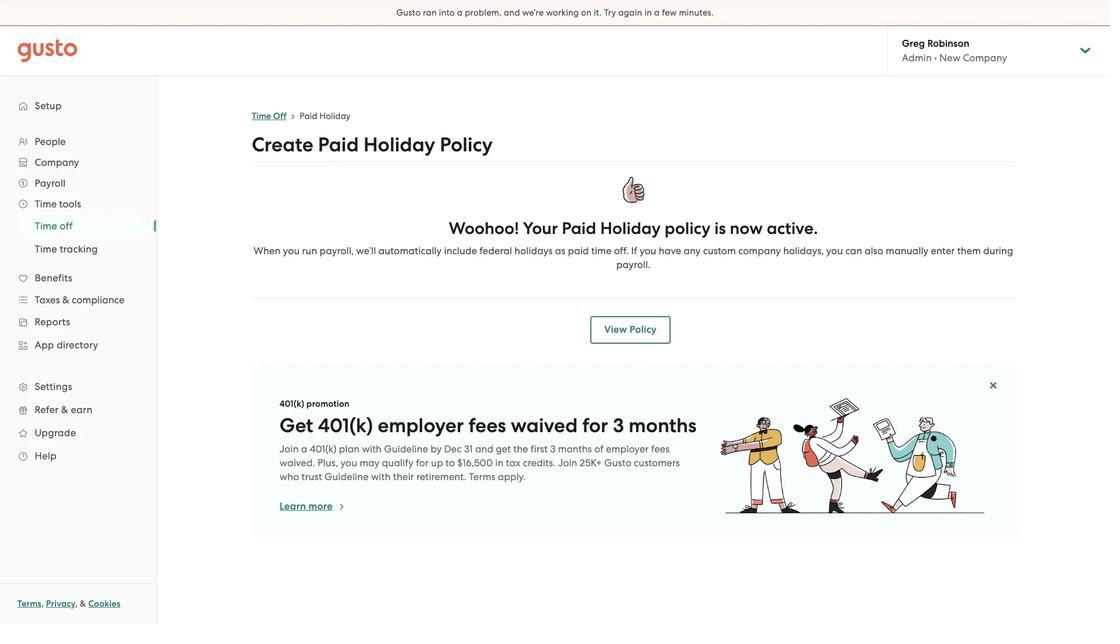 Task type: vqa. For each thing, say whether or not it's contained in the screenshot.
apply.
yes



Task type: locate. For each thing, give the bounding box(es) containing it.
setup
[[35, 100, 62, 112]]

time for time tools
[[35, 198, 57, 210]]

1 vertical spatial for
[[416, 458, 429, 469]]

fees
[[469, 414, 506, 438], [651, 444, 670, 455]]

0 horizontal spatial terms
[[17, 599, 41, 610]]

, left "cookies" button
[[75, 599, 78, 610]]

time off link
[[252, 111, 287, 121]]

fees up "customers"
[[651, 444, 670, 455]]

time tools button
[[12, 194, 145, 215]]

you down plan
[[341, 458, 357, 469]]

1 horizontal spatial guideline
[[384, 444, 428, 455]]

company down people
[[35, 157, 79, 168]]

1 vertical spatial months
[[558, 444, 592, 455]]

0 vertical spatial terms
[[469, 471, 496, 483]]

& right taxes on the top of the page
[[62, 294, 69, 306]]

we'll
[[356, 245, 376, 257]]

months up 25k+
[[558, 444, 592, 455]]

app
[[35, 340, 54, 351]]

1 vertical spatial company
[[35, 157, 79, 168]]

with down 'may'
[[371, 471, 391, 483]]

we're
[[523, 8, 544, 18]]

& inside dropdown button
[[62, 294, 69, 306]]

0 vertical spatial policy
[[440, 133, 493, 157]]

0 vertical spatial &
[[62, 294, 69, 306]]

policy
[[440, 133, 493, 157], [630, 324, 657, 336]]

create paid holiday policy
[[252, 133, 493, 157]]

401(k) up get
[[280, 399, 304, 410]]

1 horizontal spatial for
[[583, 414, 608, 438]]

you left can
[[827, 245, 843, 257]]

0 vertical spatial 3
[[613, 414, 624, 438]]

guideline
[[384, 444, 428, 455], [325, 471, 369, 483]]

0 vertical spatial employer
[[378, 414, 464, 438]]

gusto left ran
[[397, 8, 421, 18]]

and
[[504, 8, 520, 18], [475, 444, 494, 455]]

company right new
[[963, 52, 1008, 64]]

1 vertical spatial terms
[[17, 599, 41, 610]]

0 horizontal spatial fees
[[469, 414, 506, 438]]

1 horizontal spatial a
[[457, 8, 463, 18]]

company inside dropdown button
[[35, 157, 79, 168]]

your
[[523, 219, 558, 239]]

& left earn
[[61, 404, 68, 416]]

off.
[[614, 245, 629, 257]]

1 horizontal spatial join
[[558, 458, 578, 469]]

1 horizontal spatial policy
[[630, 324, 657, 336]]

join up the waived.
[[280, 444, 299, 455]]

home image
[[17, 39, 78, 62]]

holiday
[[320, 111, 351, 121], [364, 133, 435, 157], [600, 219, 661, 239]]

months up "customers"
[[629, 414, 697, 438]]

time inside dropdown button
[[35, 198, 57, 210]]

1 horizontal spatial holiday
[[364, 133, 435, 157]]

waived
[[511, 414, 578, 438]]

0 horizontal spatial 3
[[550, 444, 556, 455]]

1 vertical spatial 401(k)
[[318, 414, 373, 438]]

guideline down the plus,
[[325, 471, 369, 483]]

0 vertical spatial company
[[963, 52, 1008, 64]]

1 vertical spatial 3
[[550, 444, 556, 455]]

1 horizontal spatial ,
[[75, 599, 78, 610]]

greg robinson admin • new company
[[902, 38, 1008, 64]]

problem,
[[465, 8, 502, 18]]

time for time off
[[252, 111, 271, 121]]

gusto right 25k+
[[605, 458, 632, 469]]

2 horizontal spatial paid
[[562, 219, 597, 239]]

time for time tracking
[[35, 244, 57, 255]]

1 vertical spatial in
[[495, 458, 504, 469]]

$16,500
[[458, 458, 493, 469]]

0 vertical spatial gusto
[[397, 8, 421, 18]]

settings link
[[12, 377, 145, 397]]

1 horizontal spatial terms
[[469, 471, 496, 483]]

0 horizontal spatial in
[[495, 458, 504, 469]]

reports
[[35, 316, 70, 328]]

paid right off
[[300, 111, 317, 121]]

paid
[[300, 111, 317, 121], [318, 133, 359, 157], [562, 219, 597, 239]]

2 , from the left
[[75, 599, 78, 610]]

if
[[631, 245, 638, 257]]

apply.
[[498, 471, 526, 483]]

new
[[940, 52, 961, 64]]

in right again
[[645, 8, 652, 18]]

list containing time off
[[0, 215, 156, 261]]

trust
[[302, 471, 322, 483]]

0 horizontal spatial and
[[475, 444, 494, 455]]

2 horizontal spatial holiday
[[600, 219, 661, 239]]

employer up by
[[378, 414, 464, 438]]

company inside greg robinson admin • new company
[[963, 52, 1008, 64]]

401(k) up the plus,
[[310, 444, 337, 455]]

up
[[431, 458, 443, 469]]

waived.
[[280, 458, 315, 469]]

1 vertical spatial gusto
[[605, 458, 632, 469]]

in
[[645, 8, 652, 18], [495, 458, 504, 469]]

plan
[[339, 444, 360, 455]]

plus,
[[318, 458, 338, 469]]

1 horizontal spatial paid
[[318, 133, 359, 157]]

benefits link
[[12, 268, 145, 289]]

can
[[846, 245, 863, 257]]

1 vertical spatial &
[[61, 404, 68, 416]]

0 horizontal spatial paid
[[300, 111, 317, 121]]

dec
[[444, 444, 462, 455]]

robinson
[[928, 38, 970, 50]]

2 vertical spatial paid
[[562, 219, 597, 239]]

0 vertical spatial for
[[583, 414, 608, 438]]

you left the run
[[283, 245, 300, 257]]

policy
[[665, 219, 711, 239]]

run
[[302, 245, 317, 257]]

employer right of
[[606, 444, 649, 455]]

2 vertical spatial 401(k)
[[310, 444, 337, 455]]

create
[[252, 133, 314, 157]]

a right into at the left of page
[[457, 8, 463, 18]]

paid down paid holiday
[[318, 133, 359, 157]]

31
[[464, 444, 473, 455]]

setup link
[[12, 95, 145, 116]]

paid up paid
[[562, 219, 597, 239]]

you inside the "401(k) promotion get 401(k) employer fees waived for 3 months join a 401(k) plan with guideline by dec 31 and get the first 3 months of employer fees waived. plus, you may qualify for up to $16,500 in tax credits. join 25k+ gusto customers who trust guideline with their retirement. terms apply."
[[341, 458, 357, 469]]

time off
[[252, 111, 287, 121]]

gusto inside the "401(k) promotion get 401(k) employer fees waived for 3 months join a 401(k) plan with guideline by dec 31 and get the first 3 months of employer fees waived. plus, you may qualify for up to $16,500 in tax credits. join 25k+ gusto customers who trust guideline with their retirement. terms apply."
[[605, 458, 632, 469]]

greg
[[902, 38, 925, 50]]

terms down $16,500
[[469, 471, 496, 483]]

app directory
[[35, 340, 98, 351]]

1 vertical spatial fees
[[651, 444, 670, 455]]

•
[[935, 52, 937, 64]]

ran
[[423, 8, 437, 18]]

0 horizontal spatial company
[[35, 157, 79, 168]]

for up of
[[583, 414, 608, 438]]

1 horizontal spatial company
[[963, 52, 1008, 64]]

who
[[280, 471, 299, 483]]

0 horizontal spatial a
[[301, 444, 307, 455]]

time tracking
[[35, 244, 98, 255]]

1 list from the top
[[0, 131, 156, 468]]

a left few
[[654, 8, 660, 18]]

1 vertical spatial employer
[[606, 444, 649, 455]]

1 horizontal spatial months
[[629, 414, 697, 438]]

guideline up the qualify
[[384, 444, 428, 455]]

payroll button
[[12, 173, 145, 194]]

1 vertical spatial join
[[558, 458, 578, 469]]

now
[[730, 219, 763, 239]]

0 horizontal spatial policy
[[440, 133, 493, 157]]

1 horizontal spatial and
[[504, 8, 520, 18]]

their
[[393, 471, 414, 483]]

401(k) up plan
[[318, 414, 373, 438]]

privacy link
[[46, 599, 75, 610]]

1 horizontal spatial gusto
[[605, 458, 632, 469]]

1 vertical spatial policy
[[630, 324, 657, 336]]

0 horizontal spatial ,
[[41, 599, 44, 610]]

the
[[514, 444, 528, 455]]

0 vertical spatial paid
[[300, 111, 317, 121]]

and left we're
[[504, 8, 520, 18]]

fees up get
[[469, 414, 506, 438]]

in inside the "401(k) promotion get 401(k) employer fees waived for 3 months join a 401(k) plan with guideline by dec 31 and get the first 3 months of employer fees waived. plus, you may qualify for up to $16,500 in tax credits. join 25k+ gusto customers who trust guideline with their retirement. terms apply."
[[495, 458, 504, 469]]

0 horizontal spatial months
[[558, 444, 592, 455]]

1 vertical spatial and
[[475, 444, 494, 455]]

with up 'may'
[[362, 444, 382, 455]]

for left up
[[416, 458, 429, 469]]

holidays
[[515, 245, 553, 257]]

2 list from the top
[[0, 215, 156, 261]]

join left 25k+
[[558, 458, 578, 469]]

a inside the "401(k) promotion get 401(k) employer fees waived for 3 months join a 401(k) plan with guideline by dec 31 and get the first 3 months of employer fees waived. plus, you may qualify for up to $16,500 in tax credits. join 25k+ gusto customers who trust guideline with their retirement. terms apply."
[[301, 444, 307, 455]]

2 vertical spatial &
[[80, 599, 86, 610]]

first
[[531, 444, 548, 455]]

0 vertical spatial join
[[280, 444, 299, 455]]

0 vertical spatial guideline
[[384, 444, 428, 455]]

0 horizontal spatial employer
[[378, 414, 464, 438]]

gusto ran into a problem, and we're working on it. try again in a few minutes.
[[397, 8, 714, 18]]

0 vertical spatial holiday
[[320, 111, 351, 121]]

, left privacy
[[41, 599, 44, 610]]

terms
[[469, 471, 496, 483], [17, 599, 41, 610]]

0 horizontal spatial for
[[416, 458, 429, 469]]

terms , privacy , & cookies
[[17, 599, 120, 610]]

0 horizontal spatial holiday
[[320, 111, 351, 121]]

automatically
[[379, 245, 442, 257]]

1 horizontal spatial fees
[[651, 444, 670, 455]]

terms left privacy
[[17, 599, 41, 610]]

in left tax
[[495, 458, 504, 469]]

company
[[963, 52, 1008, 64], [35, 157, 79, 168]]

and right 31
[[475, 444, 494, 455]]

months
[[629, 414, 697, 438], [558, 444, 592, 455]]

& left cookies
[[80, 599, 86, 610]]

a
[[457, 8, 463, 18], [654, 8, 660, 18], [301, 444, 307, 455]]

time
[[252, 111, 271, 121], [35, 198, 57, 210], [35, 220, 57, 232], [35, 244, 57, 255]]

credits.
[[523, 458, 556, 469]]

get
[[496, 444, 511, 455]]

a up the waived.
[[301, 444, 307, 455]]

list
[[0, 131, 156, 468], [0, 215, 156, 261]]

0 vertical spatial in
[[645, 8, 652, 18]]

0 vertical spatial and
[[504, 8, 520, 18]]

payroll,
[[320, 245, 354, 257]]

you
[[283, 245, 300, 257], [640, 245, 657, 257], [827, 245, 843, 257], [341, 458, 357, 469]]

you right if
[[640, 245, 657, 257]]

1 vertical spatial guideline
[[325, 471, 369, 483]]

1 horizontal spatial 3
[[613, 414, 624, 438]]

qualify
[[382, 458, 414, 469]]



Task type: describe. For each thing, give the bounding box(es) containing it.
2 vertical spatial holiday
[[600, 219, 661, 239]]

25k+
[[580, 458, 602, 469]]

payroll
[[35, 178, 65, 189]]

terms link
[[17, 599, 41, 610]]

app directory link
[[12, 335, 145, 356]]

refer
[[35, 404, 59, 416]]

time
[[592, 245, 612, 257]]

compliance
[[72, 294, 125, 306]]

as
[[555, 245, 566, 257]]

0 vertical spatial fees
[[469, 414, 506, 438]]

1 horizontal spatial in
[[645, 8, 652, 18]]

off
[[60, 220, 73, 232]]

also
[[865, 245, 884, 257]]

cookies button
[[88, 598, 120, 611]]

woohoo!
[[449, 219, 519, 239]]

into
[[439, 8, 455, 18]]

try
[[604, 8, 616, 18]]

1 vertical spatial with
[[371, 471, 391, 483]]

on
[[581, 8, 592, 18]]

reports link
[[12, 312, 145, 333]]

them
[[958, 245, 981, 257]]

refer & earn link
[[12, 400, 145, 421]]

tools
[[59, 198, 81, 210]]

upgrade
[[35, 427, 76, 439]]

gusto navigation element
[[0, 76, 156, 486]]

taxes
[[35, 294, 60, 306]]

admin
[[902, 52, 932, 64]]

1 horizontal spatial employer
[[606, 444, 649, 455]]

taxes & compliance button
[[12, 290, 145, 311]]

promotion
[[307, 399, 350, 410]]

it.
[[594, 8, 602, 18]]

time for time off
[[35, 220, 57, 232]]

settings
[[35, 381, 72, 393]]

to
[[446, 458, 455, 469]]

1 , from the left
[[41, 599, 44, 610]]

woohoo! your paid holiday policy is now active.
[[449, 219, 818, 239]]

2 horizontal spatial a
[[654, 8, 660, 18]]

by
[[431, 444, 442, 455]]

& for compliance
[[62, 294, 69, 306]]

holidays,
[[784, 245, 824, 257]]

0 vertical spatial with
[[362, 444, 382, 455]]

active.
[[767, 219, 818, 239]]

custom
[[703, 245, 736, 257]]

minutes.
[[679, 8, 714, 18]]

0 vertical spatial 401(k)
[[280, 399, 304, 410]]

and inside the "401(k) promotion get 401(k) employer fees waived for 3 months join a 401(k) plan with guideline by dec 31 and get the first 3 months of employer fees waived. plus, you may qualify for up to $16,500 in tax credits. join 25k+ gusto customers who trust guideline with their retirement. terms apply."
[[475, 444, 494, 455]]

manually
[[886, 245, 929, 257]]

more
[[309, 501, 333, 513]]

company
[[739, 245, 781, 257]]

is
[[715, 219, 726, 239]]

earn
[[71, 404, 93, 416]]

payroll.
[[617, 259, 651, 271]]

1 vertical spatial paid
[[318, 133, 359, 157]]

1 vertical spatial holiday
[[364, 133, 435, 157]]

401(k) promotion get 401(k) employer fees waived for 3 months join a 401(k) plan with guideline by dec 31 and get the first 3 months of employer fees waived. plus, you may qualify for up to $16,500 in tax credits. join 25k+ gusto customers who trust guideline with their retirement. terms apply.
[[280, 399, 697, 483]]

tax
[[506, 458, 521, 469]]

people
[[35, 136, 66, 147]]

any
[[684, 245, 701, 257]]

view policy link
[[591, 316, 671, 344]]

help link
[[12, 446, 145, 467]]

view policy
[[605, 324, 657, 336]]

learn
[[280, 501, 306, 513]]

time tools
[[35, 198, 81, 210]]

0 horizontal spatial guideline
[[325, 471, 369, 483]]

0 horizontal spatial gusto
[[397, 8, 421, 18]]

people button
[[12, 131, 145, 152]]

few
[[662, 8, 677, 18]]

may
[[360, 458, 380, 469]]

0 vertical spatial months
[[629, 414, 697, 438]]

privacy
[[46, 599, 75, 610]]

paid
[[568, 245, 589, 257]]

company button
[[12, 152, 145, 173]]

customers
[[634, 458, 680, 469]]

have
[[659, 245, 682, 257]]

0 horizontal spatial join
[[280, 444, 299, 455]]

again
[[619, 8, 643, 18]]

time off
[[35, 220, 73, 232]]

terms inside the "401(k) promotion get 401(k) employer fees waived for 3 months join a 401(k) plan with guideline by dec 31 and get the first 3 months of employer fees waived. plus, you may qualify for up to $16,500 in tax credits. join 25k+ gusto customers who trust guideline with their retirement. terms apply."
[[469, 471, 496, 483]]

benefits
[[35, 272, 72, 284]]

upgrade link
[[12, 423, 145, 444]]

federal
[[480, 245, 512, 257]]

view
[[605, 324, 627, 336]]

time tracking link
[[21, 239, 145, 260]]

directory
[[57, 340, 98, 351]]

& for earn
[[61, 404, 68, 416]]

learn more
[[280, 501, 333, 513]]

off
[[273, 111, 287, 121]]

help
[[35, 451, 57, 462]]

list containing people
[[0, 131, 156, 468]]



